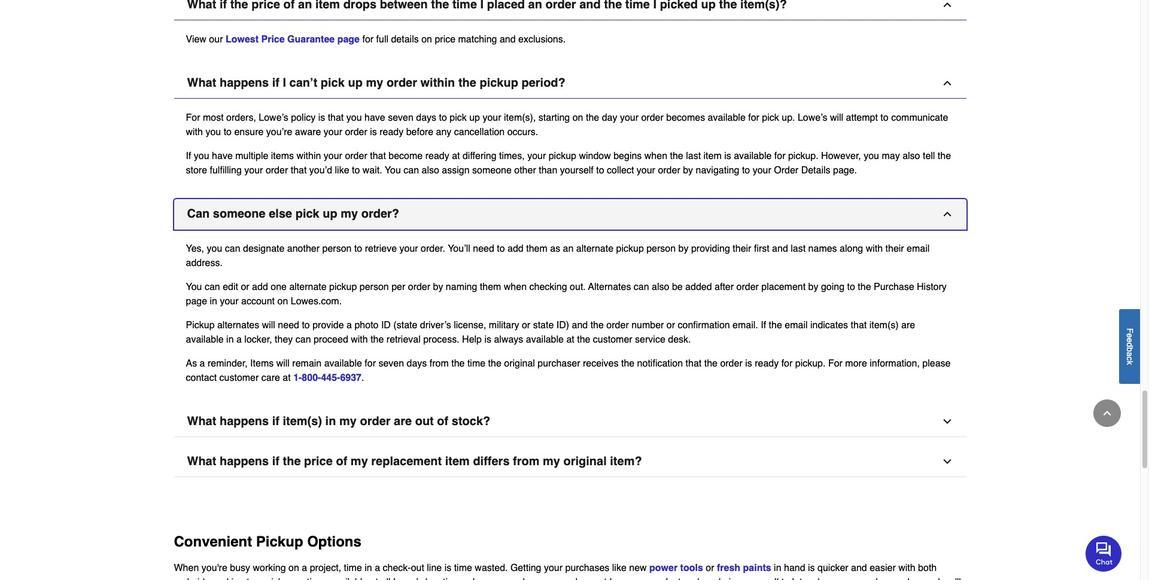 Task type: describe. For each thing, give the bounding box(es) containing it.
chevron up image inside scroll to top element
[[1102, 408, 1114, 420]]

one
[[271, 282, 287, 293]]

your right day
[[620, 112, 639, 123]]

stock?
[[452, 415, 491, 429]]

attempt
[[847, 112, 879, 123]]

1 horizontal spatial page
[[338, 34, 360, 45]]

also inside you can edit or add one alternate pickup person per order by naming them when checking out. alternates can also be added after order placement by going to the purchase history page in your account on lowes.com.
[[652, 282, 670, 293]]

with inside pickup alternates will need to provide a photo id (state driver's license, military or state id) and the order number or confirmation email. if the email indicates that item(s) are available in a locker, they can proceed with the retrieval process. help is always available at the customer service desk.
[[351, 334, 368, 345]]

call
[[765, 578, 779, 581]]

if inside if you have multiple items within your order that become ready at differing times, your pickup window begins when the last item is available for pickup. however, you may also tell the store fulfilling your order that you'd like to wait. you can also assign someone other than yourself to collect your order by navigating to your order details page.
[[186, 151, 191, 161]]

what for what happens if i can't pick up my order within the pickup period?
[[187, 76, 216, 90]]

to left wait.
[[352, 165, 360, 176]]

them inside you can edit or add one alternate pickup person per order by naming them when checking out. alternates can also be added after order placement by going to the purchase history page in your account on lowes.com.
[[480, 282, 501, 293]]

a up 'options' at the left bottom
[[302, 563, 307, 574]]

edit
[[223, 282, 238, 293]]

purchase
[[557, 578, 597, 581]]

up inside for most orders, lowe's policy is that you have seven days to pick up your item(s), starting on the day your order becomes available for pick up. lowe's will attempt to communicate with you to ensure you're aware your order is ready before any cancellation occurs.
[[470, 112, 480, 123]]

1-800-445-6937 .
[[294, 373, 364, 384]]

help
[[462, 334, 482, 345]]

retrieve
[[365, 243, 397, 254]]

my inside the can someone else pick up my order? button
[[341, 207, 358, 221]]

0 vertical spatial up
[[348, 76, 363, 90]]

may
[[882, 151, 901, 161]]

our
[[209, 34, 223, 45]]

and right "matching"
[[500, 34, 516, 45]]

what happens if the price of my replacement item differs from my original item? button
[[174, 447, 967, 478]]

alternate inside the yes, you can designate another person to retrieve your order. you'll need to add them as an alternate pickup person by providing their first and last names along with their email address.
[[577, 243, 614, 254]]

f
[[1126, 328, 1135, 333]]

collect
[[607, 165, 634, 176]]

will inside as a reminder, items will remain available for seven days from the time the original purchaser receives the notification that the order is ready for pickup. for more information, please contact customer care at
[[276, 358, 290, 369]]

customer inside pickup alternates will need to provide a photo id (state driver's license, military or state id) and the order number or confirmation email. if the email indicates that item(s) are available in a locker, they can proceed with the retrieval process. help is always available at the customer service desk.
[[593, 334, 633, 345]]

1 vertical spatial out
[[411, 563, 425, 574]]

to right 'attempt'
[[881, 112, 889, 123]]

by left going
[[809, 282, 819, 293]]

options
[[307, 534, 362, 551]]

your down the getting
[[536, 578, 555, 581]]

the inside for most orders, lowe's policy is that you have seven days to pick up your item(s), starting on the day your order becomes available for pick up. lowe's will attempt to communicate with you to ensure you're aware your order is ready before any cancellation occurs.
[[586, 112, 600, 123]]

your left order
[[753, 165, 772, 176]]

1 horizontal spatial price
[[435, 34, 456, 45]]

differing
[[463, 151, 497, 161]]

with inside the yes, you can designate another person to retrieve your order. you'll need to add them as an alternate pickup person by providing their first and last names along with their email address.
[[866, 243, 883, 254]]

2 lowe's from the left
[[798, 112, 828, 123]]

yes,
[[186, 243, 204, 254]]

2 their from the left
[[886, 243, 905, 254]]

per
[[392, 282, 406, 293]]

as a reminder, items will remain available for seven days from the time the original purchaser receives the notification that the order is ready for pickup. for more information, please contact customer care at
[[186, 358, 951, 384]]

military
[[489, 320, 520, 331]]

when inside you can edit or add one alternate pickup person per order by naming them when checking out. alternates can also be added after order placement by going to the purchase history page in your account on lowes.com.
[[504, 282, 527, 293]]

available down 'state'
[[526, 334, 564, 345]]

what happens if i can't pick up my order within the pickup period? button
[[174, 68, 967, 99]]

0 horizontal spatial of
[[336, 455, 348, 469]]

power
[[650, 563, 678, 574]]

on up 'options' at the left bottom
[[289, 563, 299, 574]]

busy
[[230, 563, 250, 574]]

hand
[[785, 563, 806, 574]]

item?
[[610, 455, 642, 469]]

will inside for most orders, lowe's policy is that you have seven days to pick up your item(s), starting on the day your order becomes available for pick up. lowe's will attempt to communicate with you to ensure you're aware your order is ready before any cancellation occurs.
[[831, 112, 844, 123]]

is inside if you have multiple items within your order that become ready at differing times, your pickup window begins when the last item is available for pickup. however, you may also tell the store fulfilling your order that you'd like to wait. you can also assign someone other than yourself to collect your order by navigating to your order details page.
[[725, 151, 732, 161]]

your down begins
[[637, 165, 656, 176]]

in left the check-
[[365, 563, 372, 574]]

you inside if you have multiple items within your order that become ready at differing times, your pickup window begins when the last item is available for pickup. however, you may also tell the store fulfilling your order that you'd like to wait. you can also assign someone other than yourself to collect your order by navigating to your order details page.
[[385, 165, 401, 176]]

6937
[[340, 373, 362, 384]]

assign
[[442, 165, 470, 176]]

along
[[840, 243, 864, 254]]

if you have multiple items within your order that become ready at differing times, your pickup window begins when the last item is available for pickup. however, you may also tell the store fulfilling your order that you'd like to wait. you can also assign someone other than yourself to collect your order by navigating to your order details page.
[[186, 151, 952, 176]]

times,
[[499, 151, 525, 161]]

order inside as a reminder, items will remain available for seven days from the time the original purchaser receives the notification that the order is ready for pickup. for more information, please contact customer care at
[[721, 358, 743, 369]]

1-800-445-6937 link
[[294, 373, 362, 384]]

ready inside if you have multiple items within your order that become ready at differing times, your pickup window begins when the last item is available for pickup. however, you may also tell the store fulfilling your order that you'd like to wait. you can also assign someone other than yourself to collect your order by navigating to your order details page.
[[426, 151, 450, 161]]

or inside you can edit or add one alternate pickup person per order by naming them when checking out. alternates can also be added after order placement by going to the purchase history page in your account on lowes.com.
[[241, 282, 250, 293]]

occurs.
[[508, 127, 539, 137]]

a down 'alternates'
[[237, 334, 242, 345]]

can right alternates
[[634, 282, 650, 293]]

to right navigating
[[743, 165, 751, 176]]

a left the check-
[[375, 563, 380, 574]]

alternate inside you can edit or add one alternate pickup person per order by naming them when checking out. alternates can also be added after order placement by going to the purchase history page in your account on lowes.com.
[[289, 282, 327, 293]]

else
[[269, 207, 292, 221]]

email.
[[733, 320, 759, 331]]

that up wait.
[[370, 151, 386, 161]]

your up you'd
[[324, 151, 343, 161]]

is up locations
[[445, 563, 452, 574]]

guarantee
[[288, 34, 335, 45]]

items
[[250, 358, 274, 369]]

is right "policy"
[[318, 112, 325, 123]]

naming
[[446, 282, 478, 293]]

is inside as a reminder, items will remain available for seven days from the time the original purchaser receives the notification that the order is ready for pickup. for more information, please contact customer care at
[[746, 358, 753, 369]]

lowes.com. inside in hand is quicker and easier with both curbside and in-store pickup options available at all lowe's locations when you make your purchase at lowes.com. just park and give us a call to let us know your order number and we'l
[[610, 578, 661, 581]]

1 horizontal spatial pickup
[[256, 534, 303, 551]]

time inside as a reminder, items will remain available for seven days from the time the original purchaser receives the notification that the order is ready for pickup. for more information, please contact customer care at
[[468, 358, 486, 369]]

to right you'll
[[497, 243, 505, 254]]

time right project,
[[344, 563, 362, 574]]

pick right the can't
[[321, 76, 345, 90]]

order.
[[421, 243, 446, 254]]

and inside the yes, you can designate another person to retrieve your order. you'll need to add them as an alternate pickup person by providing their first and last names along with their email address.
[[773, 243, 789, 254]]

445-
[[321, 373, 340, 384]]

you're
[[202, 563, 227, 574]]

window
[[579, 151, 611, 161]]

seven inside for most orders, lowe's policy is that you have seven days to pick up your item(s), starting on the day your order becomes available for pick up. lowe's will attempt to communicate with you to ensure you're aware your order is ready before any cancellation occurs.
[[388, 112, 414, 123]]

and inside pickup alternates will need to provide a photo id (state driver's license, military or state id) and the order number or confirmation email. if the email indicates that item(s) are available in a locker, they can proceed with the retrieval process. help is always available at the customer service desk.
[[572, 320, 588, 331]]

for for when
[[775, 151, 786, 161]]

alternates
[[589, 282, 631, 293]]

d
[[1126, 343, 1135, 347]]

check-
[[383, 563, 411, 574]]

what for what happens if the price of my replacement item differs from my original item?
[[187, 455, 216, 469]]

and down both
[[925, 578, 941, 581]]

lowest
[[226, 34, 259, 45]]

a inside as a reminder, items will remain available for seven days from the time the original purchaser receives the notification that the order is ready for pickup. for more information, please contact customer care at
[[200, 358, 205, 369]]

convenient
[[174, 534, 252, 551]]

you inside you can edit or add one alternate pickup person per order by naming them when checking out. alternates can also be added after order placement by going to the purchase history page in your account on lowes.com.
[[186, 282, 202, 293]]

account
[[241, 296, 275, 307]]

to down window
[[597, 165, 605, 176]]

always
[[494, 334, 524, 345]]

my down what happens if item(s) in my order are out of stock? on the left bottom of the page
[[351, 455, 368, 469]]

1 horizontal spatial of
[[437, 415, 449, 429]]

receives
[[583, 358, 619, 369]]

paints
[[744, 563, 772, 574]]

1 vertical spatial also
[[422, 165, 440, 176]]

item(s) inside button
[[283, 415, 322, 429]]

matching
[[458, 34, 497, 45]]

will inside pickup alternates will need to provide a photo id (state driver's license, military or state id) and the order number or confirmation email. if the email indicates that item(s) are available in a locker, they can proceed with the retrieval process. help is always available at the customer service desk.
[[262, 320, 275, 331]]

contact
[[186, 373, 217, 384]]

your down multiple
[[245, 165, 263, 176]]

wasted.
[[475, 563, 508, 574]]

becomes
[[667, 112, 706, 123]]

f e e d b a c k button
[[1120, 309, 1141, 384]]

to left retrieve
[[354, 243, 362, 254]]

that inside pickup alternates will need to provide a photo id (state driver's license, military or state id) and the order number or confirmation email. if the email indicates that item(s) are available in a locker, they can proceed with the retrieval process. help is always available at the customer service desk.
[[851, 320, 867, 331]]

information,
[[870, 358, 920, 369]]

or right tools
[[706, 563, 715, 574]]

pickup inside if you have multiple items within your order that become ready at differing times, your pickup window begins when the last item is available for pickup. however, you may also tell the store fulfilling your order that you'd like to wait. you can also assign someone other than yourself to collect your order by navigating to your order details page.
[[549, 151, 577, 161]]

last inside the yes, you can designate another person to retrieve your order. you'll need to add them as an alternate pickup person by providing their first and last names along with their email address.
[[791, 243, 806, 254]]

chevron down image for what happens if the price of my replacement item differs from my original item?
[[942, 456, 954, 468]]

id)
[[557, 320, 570, 331]]

your up cancellation
[[483, 112, 502, 123]]

and down fresh in the bottom of the page
[[705, 578, 721, 581]]

when inside if you have multiple items within your order that become ready at differing times, your pickup window begins when the last item is available for pickup. however, you may also tell the store fulfilling your order that you'd like to wait. you can also assign someone other than yourself to collect your order by navigating to your order details page.
[[645, 151, 668, 161]]

0 vertical spatial also
[[903, 151, 921, 161]]

reminder,
[[208, 358, 248, 369]]

your down quicker
[[843, 578, 862, 581]]

for for notification
[[782, 358, 793, 369]]

proceed
[[314, 334, 348, 345]]

someone inside button
[[213, 207, 266, 221]]

item(s) inside pickup alternates will need to provide a photo id (state driver's license, military or state id) and the order number or confirmation email. if the email indicates that item(s) are available in a locker, they can proceed with the retrieval process. help is always available at the customer service desk.
[[870, 320, 899, 331]]

can left edit
[[205, 282, 220, 293]]

pick right else
[[296, 207, 320, 221]]

time up locations
[[454, 563, 472, 574]]

someone inside if you have multiple items within your order that become ready at differing times, your pickup window begins when the last item is available for pickup. however, you may also tell the store fulfilling your order that you'd like to wait. you can also assign someone other than yourself to collect your order by navigating to your order details page.
[[473, 165, 512, 176]]

as
[[186, 358, 197, 369]]

to inside pickup alternates will need to provide a photo id (state driver's license, military or state id) and the order number or confirmation email. if the email indicates that item(s) are available in a locker, they can proceed with the retrieval process. help is always available at the customer service desk.
[[302, 320, 310, 331]]

to inside you can edit or add one alternate pickup person per order by naming them when checking out. alternates can also be added after order placement by going to the purchase history page in your account on lowes.com.
[[848, 282, 856, 293]]

available inside if you have multiple items within your order that become ready at differing times, your pickup window begins when the last item is available for pickup. however, you may also tell the store fulfilling your order that you'd like to wait. you can also assign someone other than yourself to collect your order by navigating to your order details page.
[[734, 151, 772, 161]]

pick left up.
[[763, 112, 780, 123]]

by inside the yes, you can designate another person to retrieve your order. you'll need to add them as an alternate pickup person by providing their first and last names along with their email address.
[[679, 243, 689, 254]]

or up desk.
[[667, 320, 676, 331]]

b
[[1126, 347, 1135, 352]]

lowe's
[[393, 578, 423, 581]]

full
[[376, 34, 389, 45]]

notification
[[638, 358, 683, 369]]

purchaser
[[538, 358, 581, 369]]

are inside pickup alternates will need to provide a photo id (state driver's license, military or state id) and the order number or confirmation email. if the email indicates that item(s) are available in a locker, they can proceed with the retrieval process. help is always available at the customer service desk.
[[902, 320, 916, 331]]

2 horizontal spatial person
[[647, 243, 676, 254]]

page.
[[834, 165, 858, 176]]

pickup. for for
[[796, 358, 826, 369]]

that inside for most orders, lowe's policy is that you have seven days to pick up your item(s), starting on the day your order becomes available for pick up. lowe's will attempt to communicate with you to ensure you're aware your order is ready before any cancellation occurs.
[[328, 112, 344, 123]]

2 us from the left
[[805, 578, 816, 581]]

yourself
[[560, 165, 594, 176]]

1 lowe's from the left
[[259, 112, 289, 123]]

alternates
[[217, 320, 259, 331]]

at left all on the bottom of the page
[[371, 578, 379, 581]]

checking
[[530, 282, 568, 293]]

by inside if you have multiple items within your order that become ready at differing times, your pickup window begins when the last item is available for pickup. however, you may also tell the store fulfilling your order that you'd like to wait. you can also assign someone other than yourself to collect your order by navigating to your order details page.
[[683, 165, 694, 176]]

c
[[1126, 357, 1135, 361]]

an
[[563, 243, 574, 254]]

the inside you can edit or add one alternate pickup person per order by naming them when checking out. alternates can also be added after order placement by going to the purchase history page in your account on lowes.com.
[[858, 282, 872, 293]]

order
[[775, 165, 799, 176]]

added
[[686, 282, 712, 293]]

you can edit or add one alternate pickup person per order by naming them when checking out. alternates can also be added after order placement by going to the purchase history page in your account on lowes.com.
[[186, 282, 947, 307]]

seven inside as a reminder, items will remain available for seven days from the time the original purchaser receives the notification that the order is ready for pickup. for more information, please contact customer care at
[[379, 358, 404, 369]]

day
[[602, 112, 618, 123]]

retrieval
[[387, 334, 421, 345]]

0 vertical spatial chevron up image
[[942, 0, 954, 10]]

within inside button
[[421, 76, 455, 90]]

available inside in hand is quicker and easier with both curbside and in-store pickup options available at all lowe's locations when you make your purchase at lowes.com. just park and give us a call to let us know your order number and we'l
[[330, 578, 368, 581]]

number inside in hand is quicker and easier with both curbside and in-store pickup options available at all lowe's locations when you make your purchase at lowes.com. just park and give us a call to let us know your order number and we'l
[[890, 578, 922, 581]]

in inside pickup alternates will need to provide a photo id (state driver's license, military or state id) and the order number or confirmation email. if the email indicates that item(s) are available in a locker, they can proceed with the retrieval process. help is always available at the customer service desk.
[[226, 334, 234, 345]]

your up purchase
[[544, 563, 563, 574]]

my down what happens if item(s) in my order are out of stock? button
[[543, 455, 561, 469]]

my inside what happens if item(s) in my order are out of stock? button
[[340, 415, 357, 429]]

other
[[515, 165, 536, 176]]

pickup alternates will need to provide a photo id (state driver's license, military or state id) and the order number or confirmation email. if the email indicates that item(s) are available in a locker, they can proceed with the retrieval process. help is always available at the customer service desk.
[[186, 320, 916, 345]]

first
[[755, 243, 770, 254]]

and left easier
[[852, 563, 868, 574]]

quicker
[[818, 563, 849, 574]]

ensure
[[234, 127, 264, 137]]

for for the
[[749, 112, 760, 123]]

from for the
[[430, 358, 449, 369]]

let
[[793, 578, 803, 581]]

can someone else pick up my order? button
[[174, 199, 967, 230]]

and down you're on the left of the page
[[213, 578, 229, 581]]

1 us from the left
[[744, 578, 754, 581]]

period?
[[522, 76, 566, 90]]

convenient pickup options
[[174, 534, 362, 551]]



Task type: locate. For each thing, give the bounding box(es) containing it.
page inside you can edit or add one alternate pickup person per order by naming them when checking out. alternates can also be added after order placement by going to the purchase history page in your account on lowes.com.
[[186, 296, 207, 307]]

0 vertical spatial what
[[187, 76, 216, 90]]

0 vertical spatial page
[[338, 34, 360, 45]]

0 vertical spatial need
[[473, 243, 495, 254]]

what happens if i can't pick up my order within the pickup period?
[[187, 76, 566, 90]]

1 horizontal spatial you
[[385, 165, 401, 176]]

us right let
[[805, 578, 816, 581]]

you inside the yes, you can designate another person to retrieve your order. you'll need to add them as an alternate pickup person by providing their first and last names along with their email address.
[[207, 243, 222, 254]]

view
[[186, 34, 207, 45]]

with down most
[[186, 127, 203, 137]]

the inside the what happens if the price of my replacement item differs from my original item? button
[[283, 455, 301, 469]]

ready inside for most orders, lowe's policy is that you have seven days to pick up your item(s), starting on the day your order becomes available for pick up. lowe's will attempt to communicate with you to ensure you're aware your order is ready before any cancellation occurs.
[[380, 127, 404, 137]]

of down what happens if item(s) in my order are out of stock? on the left bottom of the page
[[336, 455, 348, 469]]

them
[[527, 243, 548, 254], [480, 282, 501, 293]]

original inside button
[[564, 455, 607, 469]]

what happens if item(s) in my order are out of stock?
[[187, 415, 491, 429]]

for inside if you have multiple items within your order that become ready at differing times, your pickup window begins when the last item is available for pickup. however, you may also tell the store fulfilling your order that you'd like to wait. you can also assign someone other than yourself to collect your order by navigating to your order details page.
[[775, 151, 786, 161]]

need inside the yes, you can designate another person to retrieve your order. you'll need to add them as an alternate pickup person by providing their first and last names along with their email address.
[[473, 243, 495, 254]]

1 vertical spatial seven
[[379, 358, 404, 369]]

1 chevron down image from the top
[[942, 416, 954, 428]]

on inside you can edit or add one alternate pickup person per order by naming them when checking out. alternates can also be added after order placement by going to the purchase history page in your account on lowes.com.
[[278, 296, 288, 307]]

are up information,
[[902, 320, 916, 331]]

purchases
[[566, 563, 610, 574]]

store left the fulfilling at the left of the page
[[186, 165, 207, 176]]

1 vertical spatial pickup.
[[796, 358, 826, 369]]

your inside the yes, you can designate another person to retrieve your order. you'll need to add them as an alternate pickup person by providing their first and last names along with their email address.
[[400, 243, 418, 254]]

chat invite button image
[[1086, 536, 1123, 572]]

in-
[[232, 578, 242, 581]]

0 vertical spatial ready
[[380, 127, 404, 137]]

what happens if the price of my replacement item differs from my original item?
[[187, 455, 642, 469]]

2 horizontal spatial will
[[831, 112, 844, 123]]

indicates
[[811, 320, 849, 331]]

0 horizontal spatial page
[[186, 296, 207, 307]]

0 vertical spatial alternate
[[577, 243, 614, 254]]

lowes.com. down new
[[610, 578, 661, 581]]

at down purchases
[[599, 578, 607, 581]]

0 horizontal spatial price
[[304, 455, 333, 469]]

will left 'attempt'
[[831, 112, 844, 123]]

providing
[[692, 243, 731, 254]]

after
[[715, 282, 734, 293]]

0 horizontal spatial us
[[744, 578, 754, 581]]

cancellation
[[454, 127, 505, 137]]

1 horizontal spatial us
[[805, 578, 816, 581]]

within up you'd
[[297, 151, 321, 161]]

0 vertical spatial someone
[[473, 165, 512, 176]]

can inside if you have multiple items within your order that become ready at differing times, your pickup window begins when the last item is available for pickup. however, you may also tell the store fulfilling your order that you'd like to wait. you can also assign someone other than yourself to collect your order by navigating to your order details page.
[[404, 165, 419, 176]]

order inside pickup alternates will need to provide a photo id (state driver's license, military or state id) and the order number or confirmation email. if the email indicates that item(s) are available in a locker, they can proceed with the retrieval process. help is always available at the customer service desk.
[[607, 320, 629, 331]]

with inside for most orders, lowe's policy is that you have seven days to pick up your item(s), starting on the day your order becomes available for pick up. lowe's will attempt to communicate with you to ensure you're aware your order is ready before any cancellation occurs.
[[186, 127, 203, 137]]

0 horizontal spatial customer
[[220, 373, 259, 384]]

lowes.com. inside you can edit or add one alternate pickup person per order by naming them when checking out. alternates can also be added after order placement by going to the purchase history page in your account on lowes.com.
[[291, 296, 342, 307]]

and right 'id)'
[[572, 320, 588, 331]]

time
[[468, 358, 486, 369], [344, 563, 362, 574], [454, 563, 472, 574]]

ready up the "assign"
[[426, 151, 450, 161]]

item
[[704, 151, 722, 161], [445, 455, 470, 469]]

your inside you can edit or add one alternate pickup person per order by naming them when checking out. alternates can also be added after order placement by going to the purchase history page in your account on lowes.com.
[[220, 296, 239, 307]]

what for what happens if item(s) in my order are out of stock?
[[187, 415, 216, 429]]

1 vertical spatial alternate
[[289, 282, 327, 293]]

also left be at the right of page
[[652, 282, 670, 293]]

0 vertical spatial you
[[385, 165, 401, 176]]

at inside if you have multiple items within your order that become ready at differing times, your pickup window begins when the last item is available for pickup. however, you may also tell the store fulfilling your order that you'd like to wait. you can also assign someone other than yourself to collect your order by navigating to your order details page.
[[452, 151, 460, 161]]

2 vertical spatial ready
[[755, 358, 779, 369]]

add up the account
[[252, 282, 268, 293]]

when inside in hand is quicker and easier with both curbside and in-store pickup options available at all lowe's locations when you make your purchase at lowes.com. just park and give us a call to let us know your order number and we'l
[[466, 578, 489, 581]]

up down you'd
[[323, 207, 338, 221]]

pickup up alternates
[[617, 243, 644, 254]]

from inside button
[[513, 455, 540, 469]]

0 vertical spatial if
[[186, 151, 191, 161]]

view our lowest price guarantee page for full details on price matching and exclusions.
[[186, 34, 566, 45]]

on down one
[[278, 296, 288, 307]]

0 horizontal spatial item
[[445, 455, 470, 469]]

2 what from the top
[[187, 415, 216, 429]]

0 vertical spatial have
[[365, 112, 386, 123]]

please
[[923, 358, 951, 369]]

0 vertical spatial customer
[[593, 334, 633, 345]]

add inside you can edit or add one alternate pickup person per order by naming them when checking out. alternates can also be added after order placement by going to the purchase history page in your account on lowes.com.
[[252, 282, 268, 293]]

have inside if you have multiple items within your order that become ready at differing times, your pickup window begins when the last item is available for pickup. however, you may also tell the store fulfilling your order that you'd like to wait. you can also assign someone other than yourself to collect your order by navigating to your order details page.
[[212, 151, 233, 161]]

1 horizontal spatial person
[[360, 282, 389, 293]]

pickup. inside if you have multiple items within your order that become ready at differing times, your pickup window begins when the last item is available for pickup. however, you may also tell the store fulfilling your order that you'd like to wait. you can also assign someone other than yourself to collect your order by navigating to your order details page.
[[789, 151, 819, 161]]

us
[[744, 578, 754, 581], [805, 578, 816, 581]]

address.
[[186, 258, 223, 269]]

a right as
[[200, 358, 205, 369]]

is inside in hand is quicker and easier with both curbside and in-store pickup options available at all lowe's locations when you make your purchase at lowes.com. just park and give us a call to let us know your order number and we'l
[[809, 563, 815, 574]]

the inside the what happens if i can't pick up my order within the pickup period? button
[[459, 76, 477, 90]]

for inside as a reminder, items will remain available for seven days from the time the original purchaser receives the notification that the order is ready for pickup. for more information, please contact customer care at
[[829, 358, 843, 369]]

if up can
[[186, 151, 191, 161]]

0 horizontal spatial original
[[504, 358, 535, 369]]

available inside as a reminder, items will remain available for seven days from the time the original purchaser receives the notification that the order is ready for pickup. for more information, please contact customer care at
[[324, 358, 362, 369]]

0 vertical spatial if
[[272, 76, 280, 90]]

them inside the yes, you can designate another person to retrieve your order. you'll need to add them as an alternate pickup person by providing their first and last names along with their email address.
[[527, 243, 548, 254]]

k
[[1126, 361, 1135, 365]]

alternate
[[577, 243, 614, 254], [289, 282, 327, 293]]

at inside as a reminder, items will remain available for seven days from the time the original purchaser receives the notification that the order is ready for pickup. for more information, please contact customer care at
[[283, 373, 291, 384]]

have inside for most orders, lowe's policy is that you have seven days to pick up your item(s), starting on the day your order becomes available for pick up. lowe's will attempt to communicate with you to ensure you're aware your order is ready before any cancellation occurs.
[[365, 112, 386, 123]]

alternate right one
[[289, 282, 327, 293]]

getting
[[511, 563, 542, 574]]

1 vertical spatial item(s)
[[283, 415, 322, 429]]

0 vertical spatial lowes.com.
[[291, 296, 342, 307]]

1 horizontal spatial if
[[761, 320, 767, 331]]

1 horizontal spatial ready
[[426, 151, 450, 161]]

2 if from the top
[[272, 415, 280, 429]]

1 vertical spatial lowes.com.
[[610, 578, 661, 581]]

that down items
[[291, 165, 307, 176]]

1 vertical spatial when
[[504, 282, 527, 293]]

customer up receives
[[593, 334, 633, 345]]

however,
[[822, 151, 862, 161]]

1 horizontal spatial lowes.com.
[[610, 578, 661, 581]]

0 horizontal spatial up
[[323, 207, 338, 221]]

with right along
[[866, 243, 883, 254]]

chevron up image
[[942, 0, 954, 10], [942, 77, 954, 89], [1102, 408, 1114, 420]]

us down fresh paints link
[[744, 578, 754, 581]]

happens for item(s)
[[220, 415, 269, 429]]

ready up become
[[380, 127, 404, 137]]

can right they
[[296, 334, 311, 345]]

your down edit
[[220, 296, 239, 307]]

in inside in hand is quicker and easier with both curbside and in-store pickup options available at all lowe's locations when you make your purchase at lowes.com. just park and give us a call to let us know your order number and we'l
[[774, 563, 782, 574]]

is down email.
[[746, 358, 753, 369]]

price inside button
[[304, 455, 333, 469]]

will
[[831, 112, 844, 123], [262, 320, 275, 331], [276, 358, 290, 369]]

0 vertical spatial for
[[186, 112, 200, 123]]

1 horizontal spatial when
[[504, 282, 527, 293]]

person right another
[[323, 243, 352, 254]]

in hand is quicker and easier with both curbside and in-store pickup options available at all lowe's locations when you make your purchase at lowes.com. just park and give us a call to let us know your order number and we'l
[[174, 563, 962, 581]]

0 vertical spatial pickup
[[186, 320, 215, 331]]

or left 'state'
[[522, 320, 531, 331]]

for most orders, lowe's policy is that you have seven days to pick up your item(s), starting on the day your order becomes available for pick up. lowe's will attempt to communicate with you to ensure you're aware your order is ready before any cancellation occurs.
[[186, 112, 949, 137]]

seven
[[388, 112, 414, 123], [379, 358, 404, 369]]

lowe's up 'you're'
[[259, 112, 289, 123]]

price
[[261, 34, 285, 45]]

like inside if you have multiple items within your order that become ready at differing times, your pickup window begins when the last item is available for pickup. however, you may also tell the store fulfilling your order that you'd like to wait. you can also assign someone other than yourself to collect your order by navigating to your order details page.
[[335, 165, 349, 176]]

chevron down image inside the what happens if the price of my replacement item differs from my original item? button
[[942, 456, 954, 468]]

0 horizontal spatial ready
[[380, 127, 404, 137]]

of left stock?
[[437, 415, 449, 429]]

0 vertical spatial like
[[335, 165, 349, 176]]

2 happens from the top
[[220, 415, 269, 429]]

my inside the what happens if i can't pick up my order within the pickup period? button
[[366, 76, 383, 90]]

if inside pickup alternates will need to provide a photo id (state driver's license, military or state id) and the order number or confirmation email. if the email indicates that item(s) are available in a locker, they can proceed with the retrieval process. help is always available at the customer service desk.
[[761, 320, 767, 331]]

0 horizontal spatial pickup
[[186, 320, 215, 331]]

to left provide
[[302, 320, 310, 331]]

original down always
[[504, 358, 535, 369]]

1 their from the left
[[733, 243, 752, 254]]

license,
[[454, 320, 487, 331]]

that inside as a reminder, items will remain available for seven days from the time the original purchaser receives the notification that the order is ready for pickup. for more information, please contact customer care at
[[686, 358, 702, 369]]

and
[[500, 34, 516, 45], [773, 243, 789, 254], [572, 320, 588, 331], [852, 563, 868, 574], [213, 578, 229, 581], [705, 578, 721, 581], [925, 578, 941, 581]]

last inside if you have multiple items within your order that become ready at differing times, your pickup window begins when the last item is available for pickup. however, you may also tell the store fulfilling your order that you'd like to wait. you can also assign someone other than yourself to collect your order by navigating to your order details page.
[[686, 151, 701, 161]]

store down busy on the bottom
[[242, 578, 263, 581]]

when you're busy working on a project, time in a check-out line is time wasted. getting your purchases like new power tools or fresh paints
[[174, 563, 774, 574]]

like right you'd
[[335, 165, 349, 176]]

customer down reminder,
[[220, 373, 259, 384]]

can inside pickup alternates will need to provide a photo id (state driver's license, military or state id) and the order number or confirmation email. if the email indicates that item(s) are available in a locker, they can proceed with the retrieval process. help is always available at the customer service desk.
[[296, 334, 311, 345]]

0 horizontal spatial when
[[466, 578, 489, 581]]

chevron up image
[[942, 208, 954, 220]]

0 horizontal spatial lowes.com.
[[291, 296, 342, 307]]

in inside button
[[326, 415, 336, 429]]

state
[[533, 320, 554, 331]]

for inside for most orders, lowe's policy is that you have seven days to pick up your item(s), starting on the day your order becomes available for pick up. lowe's will attempt to communicate with you to ensure you're aware your order is ready before any cancellation occurs.
[[186, 112, 200, 123]]

you
[[347, 112, 362, 123], [206, 127, 221, 137], [194, 151, 209, 161], [864, 151, 880, 161], [207, 243, 222, 254], [492, 578, 507, 581]]

email up history
[[907, 243, 930, 254]]

2 horizontal spatial when
[[645, 151, 668, 161]]

with inside in hand is quicker and easier with both curbside and in-store pickup options available at all lowe's locations when you make your purchase at lowes.com. just park and give us a call to let us know your order number and we'l
[[899, 563, 916, 574]]

1 happens from the top
[[220, 76, 269, 90]]

0 vertical spatial are
[[902, 320, 916, 331]]

lowe's right up.
[[798, 112, 828, 123]]

number inside pickup alternates will need to provide a photo id (state driver's license, military or state id) and the order number or confirmation email. if the email indicates that item(s) are available in a locker, they can proceed with the retrieval process. help is always available at the customer service desk.
[[632, 320, 664, 331]]

both
[[919, 563, 937, 574]]

1 e from the top
[[1126, 333, 1135, 338]]

are inside button
[[394, 415, 412, 429]]

items
[[271, 151, 294, 161]]

pickup up the working
[[256, 534, 303, 551]]

1 vertical spatial number
[[890, 578, 922, 581]]

days inside as a reminder, items will remain available for seven days from the time the original purchaser receives the notification that the order is ready for pickup. for more information, please contact customer care at
[[407, 358, 427, 369]]

original inside as a reminder, items will remain available for seven days from the time the original purchaser receives the notification that the order is ready for pickup. for more information, please contact customer care at
[[504, 358, 535, 369]]

up down view our lowest price guarantee page for full details on price matching and exclusions.
[[348, 76, 363, 90]]

available up "6937"
[[324, 358, 362, 369]]

your right 'aware'
[[324, 127, 343, 137]]

1 vertical spatial of
[[336, 455, 348, 469]]

0 horizontal spatial email
[[785, 320, 808, 331]]

2 horizontal spatial up
[[470, 112, 480, 123]]

they
[[275, 334, 293, 345]]

is
[[318, 112, 325, 123], [370, 127, 377, 137], [725, 151, 732, 161], [485, 334, 492, 345], [746, 358, 753, 369], [445, 563, 452, 574], [809, 563, 815, 574]]

item inside if you have multiple items within your order that become ready at differing times, your pickup window begins when the last item is available for pickup. however, you may also tell the store fulfilling your order that you'd like to wait. you can also assign someone other than yourself to collect your order by navigating to your order details page.
[[704, 151, 722, 161]]

e
[[1126, 333, 1135, 338], [1126, 338, 1135, 343]]

pickup inside pickup alternates will need to provide a photo id (state driver's license, military or state id) and the order number or confirmation email. if the email indicates that item(s) are available in a locker, they can proceed with the retrieval process. help is always available at the customer service desk.
[[186, 320, 215, 331]]

also left the "assign"
[[422, 165, 440, 176]]

have down what happens if i can't pick up my order within the pickup period?
[[365, 112, 386, 123]]

their left first
[[733, 243, 752, 254]]

you inside in hand is quicker and easier with both curbside and in-store pickup options available at all lowe's locations when you make your purchase at lowes.com. just park and give us a call to let us know your order number and we'l
[[492, 578, 507, 581]]

.
[[362, 373, 364, 384]]

1 vertical spatial if
[[272, 415, 280, 429]]

1 horizontal spatial within
[[421, 76, 455, 90]]

of
[[437, 415, 449, 429], [336, 455, 348, 469]]

chevron down image for what happens if item(s) in my order are out of stock?
[[942, 416, 954, 428]]

are
[[902, 320, 916, 331], [394, 415, 412, 429]]

price left "matching"
[[435, 34, 456, 45]]

their up purchase
[[886, 243, 905, 254]]

1 vertical spatial ready
[[426, 151, 450, 161]]

easier
[[870, 563, 896, 574]]

2 vertical spatial will
[[276, 358, 290, 369]]

can inside the yes, you can designate another person to retrieve your order. you'll need to add them as an alternate pickup person by providing their first and last names along with their email address.
[[225, 243, 240, 254]]

park
[[684, 578, 703, 581]]

0 horizontal spatial lowe's
[[259, 112, 289, 123]]

if for i
[[272, 76, 280, 90]]

1 vertical spatial customer
[[220, 373, 259, 384]]

price down what happens if item(s) in my order are out of stock? on the left bottom of the page
[[304, 455, 333, 469]]

email inside pickup alternates will need to provide a photo id (state driver's license, military or state id) and the order number or confirmation email. if the email indicates that item(s) are available in a locker, they can proceed with the retrieval process. help is always available at the customer service desk.
[[785, 320, 808, 331]]

new
[[630, 563, 647, 574]]

1 horizontal spatial email
[[907, 243, 930, 254]]

to down orders,
[[224, 127, 232, 137]]

0 horizontal spatial add
[[252, 282, 268, 293]]

store inside if you have multiple items within your order that become ready at differing times, your pickup window begins when the last item is available for pickup. however, you may also tell the store fulfilling your order that you'd like to wait. you can also assign someone other than yourself to collect your order by navigating to your order details page.
[[186, 165, 207, 176]]

0 vertical spatial from
[[430, 358, 449, 369]]

with down photo at the bottom
[[351, 334, 368, 345]]

if for item(s)
[[272, 415, 280, 429]]

2 chevron down image from the top
[[942, 456, 954, 468]]

that down desk.
[[686, 358, 702, 369]]

item up navigating
[[704, 151, 722, 161]]

pickup down the working
[[266, 578, 294, 581]]

1 horizontal spatial lowe's
[[798, 112, 828, 123]]

in down 'alternates'
[[226, 334, 234, 345]]

chevron down image
[[942, 416, 954, 428], [942, 456, 954, 468]]

0 horizontal spatial you
[[186, 282, 202, 293]]

by
[[683, 165, 694, 176], [679, 243, 689, 254], [433, 282, 443, 293], [809, 282, 819, 293]]

pick up any
[[450, 112, 467, 123]]

at
[[452, 151, 460, 161], [567, 334, 575, 345], [283, 373, 291, 384], [371, 578, 379, 581], [599, 578, 607, 581]]

you down address.
[[186, 282, 202, 293]]

person left per
[[360, 282, 389, 293]]

a
[[347, 320, 352, 331], [237, 334, 242, 345], [1126, 352, 1135, 357], [200, 358, 205, 369], [302, 563, 307, 574], [375, 563, 380, 574], [757, 578, 762, 581]]

0 vertical spatial seven
[[388, 112, 414, 123]]

1 horizontal spatial store
[[242, 578, 263, 581]]

out up lowe's
[[411, 563, 425, 574]]

pickup inside the yes, you can designate another person to retrieve your order. you'll need to add them as an alternate pickup person by providing their first and last names along with their email address.
[[617, 243, 644, 254]]

for inside for most orders, lowe's policy is that you have seven days to pick up your item(s), starting on the day your order becomes available for pick up. lowe's will attempt to communicate with you to ensure you're aware your order is ready before any cancellation occurs.
[[749, 112, 760, 123]]

0 vertical spatial of
[[437, 415, 449, 429]]

0 vertical spatial store
[[186, 165, 207, 176]]

1 vertical spatial original
[[564, 455, 607, 469]]

1 horizontal spatial item
[[704, 151, 722, 161]]

within inside if you have multiple items within your order that become ready at differing times, your pickup window begins when the last item is available for pickup. however, you may also tell the store fulfilling your order that you'd like to wait. you can also assign someone other than yourself to collect your order by navigating to your order details page.
[[297, 151, 321, 161]]

1 vertical spatial have
[[212, 151, 233, 161]]

1 vertical spatial chevron down image
[[942, 456, 954, 468]]

in inside you can edit or add one alternate pickup person per order by naming them when checking out. alternates can also be added after order placement by going to the purchase history page in your account on lowes.com.
[[210, 296, 217, 307]]

care
[[262, 373, 280, 384]]

pickup
[[480, 76, 519, 90], [549, 151, 577, 161], [617, 243, 644, 254], [329, 282, 357, 293], [266, 578, 294, 581]]

photo
[[355, 320, 379, 331]]

be
[[672, 282, 683, 293]]

0 horizontal spatial their
[[733, 243, 752, 254]]

0 horizontal spatial also
[[422, 165, 440, 176]]

0 vertical spatial days
[[416, 112, 437, 123]]

original left item? at the right of page
[[564, 455, 607, 469]]

1 horizontal spatial number
[[890, 578, 922, 581]]

have up the fulfilling at the left of the page
[[212, 151, 233, 161]]

happens for i
[[220, 76, 269, 90]]

1 vertical spatial add
[[252, 282, 268, 293]]

out up what happens if the price of my replacement item differs from my original item?
[[415, 415, 434, 429]]

0 horizontal spatial like
[[335, 165, 349, 176]]

2 vertical spatial up
[[323, 207, 338, 221]]

ready
[[380, 127, 404, 137], [426, 151, 450, 161], [755, 358, 779, 369]]

up
[[348, 76, 363, 90], [470, 112, 480, 123], [323, 207, 338, 221]]

to up any
[[439, 112, 447, 123]]

pickup. up details
[[789, 151, 819, 161]]

their
[[733, 243, 752, 254], [886, 243, 905, 254]]

a left photo at the bottom
[[347, 320, 352, 331]]

1-
[[294, 373, 302, 384]]

1 vertical spatial up
[[470, 112, 480, 123]]

2 horizontal spatial ready
[[755, 358, 779, 369]]

orders,
[[226, 112, 256, 123]]

your up than
[[528, 151, 546, 161]]

from for my
[[513, 455, 540, 469]]

2 horizontal spatial also
[[903, 151, 921, 161]]

fresh
[[717, 563, 741, 574]]

3 happens from the top
[[220, 455, 269, 469]]

1 vertical spatial like
[[613, 563, 627, 574]]

if for the
[[272, 455, 280, 469]]

available up as
[[186, 334, 224, 345]]

1 horizontal spatial up
[[348, 76, 363, 90]]

3 if from the top
[[272, 455, 280, 469]]

email left indicates
[[785, 320, 808, 331]]

chevron up image inside the what happens if i can't pick up my order within the pickup period? button
[[942, 77, 954, 89]]

project,
[[310, 563, 341, 574]]

to inside in hand is quicker and easier with both curbside and in-store pickup options available at all lowe's locations when you make your purchase at lowes.com. just park and give us a call to let us know your order number and we'l
[[782, 578, 790, 581]]

is up wait.
[[370, 127, 377, 137]]

available inside for most orders, lowe's policy is that you have seven days to pick up your item(s), starting on the day your order becomes available for pick up. lowe's will attempt to communicate with you to ensure you're aware your order is ready before any cancellation occurs.
[[708, 112, 746, 123]]

from right the differs
[[513, 455, 540, 469]]

person inside you can edit or add one alternate pickup person per order by naming them when checking out. alternates can also be added after order placement by going to the purchase history page in your account on lowes.com.
[[360, 282, 389, 293]]

by left naming
[[433, 282, 443, 293]]

lowest price guarantee page link
[[226, 34, 360, 45]]

them right naming
[[480, 282, 501, 293]]

0 horizontal spatial will
[[262, 320, 275, 331]]

for
[[186, 112, 200, 123], [829, 358, 843, 369]]

(state
[[394, 320, 418, 331]]

store inside in hand is quicker and easier with both curbside and in-store pickup options available at all lowe's locations when you make your purchase at lowes.com. just park and give us a call to let us know your order number and we'l
[[242, 578, 263, 581]]

1 vertical spatial need
[[278, 320, 299, 331]]

1 vertical spatial are
[[394, 415, 412, 429]]

3 what from the top
[[187, 455, 216, 469]]

1 vertical spatial from
[[513, 455, 540, 469]]

days up before
[[416, 112, 437, 123]]

pick
[[321, 76, 345, 90], [450, 112, 467, 123], [763, 112, 780, 123], [296, 207, 320, 221]]

ready down email.
[[755, 358, 779, 369]]

happens
[[220, 76, 269, 90], [220, 415, 269, 429], [220, 455, 269, 469]]

page left 'full'
[[338, 34, 360, 45]]

pickup inside you can edit or add one alternate pickup person per order by naming them when checking out. alternates can also be added after order placement by going to the purchase history page in your account on lowes.com.
[[329, 282, 357, 293]]

another
[[287, 243, 320, 254]]

2 e from the top
[[1126, 338, 1135, 343]]

0 horizontal spatial item(s)
[[283, 415, 322, 429]]

history
[[918, 282, 947, 293]]

to right going
[[848, 282, 856, 293]]

also left tell
[[903, 151, 921, 161]]

someone right can
[[213, 207, 266, 221]]

0 horizontal spatial alternate
[[289, 282, 327, 293]]

a inside in hand is quicker and easier with both curbside and in-store pickup options available at all lowe's locations when you make your purchase at lowes.com. just park and give us a call to let us know your order number and we'l
[[757, 578, 762, 581]]

when left the checking
[[504, 282, 527, 293]]

days inside for most orders, lowe's policy is that you have seven days to pick up your item(s), starting on the day your order becomes available for pick up. lowe's will attempt to communicate with you to ensure you're aware your order is ready before any cancellation occurs.
[[416, 112, 437, 123]]

pickup up provide
[[329, 282, 357, 293]]

can someone else pick up my order?
[[187, 207, 399, 221]]

0 horizontal spatial person
[[323, 243, 352, 254]]

0 vertical spatial within
[[421, 76, 455, 90]]

0 horizontal spatial store
[[186, 165, 207, 176]]

service
[[635, 334, 666, 345]]

happens for the
[[220, 455, 269, 469]]

id
[[381, 320, 391, 331]]

1 what from the top
[[187, 76, 216, 90]]

pickup inside in hand is quicker and easier with both curbside and in-store pickup options available at all lowe's locations when you make your purchase at lowes.com. just park and give us a call to let us know your order number and we'l
[[266, 578, 294, 581]]

1 vertical spatial you
[[186, 282, 202, 293]]

customer inside as a reminder, items will remain available for seven days from the time the original purchaser receives the notification that the order is ready for pickup. for more information, please contact customer care at
[[220, 373, 259, 384]]

1 if from the top
[[272, 76, 280, 90]]

1 horizontal spatial last
[[791, 243, 806, 254]]

available
[[708, 112, 746, 123], [734, 151, 772, 161], [186, 334, 224, 345], [526, 334, 564, 345], [324, 358, 362, 369], [330, 578, 368, 581]]

item inside button
[[445, 455, 470, 469]]

e up d
[[1126, 333, 1135, 338]]

on inside for most orders, lowe's policy is that you have seven days to pick up your item(s), starting on the day your order becomes available for pick up. lowe's will attempt to communicate with you to ensure you're aware your order is ready before any cancellation occurs.
[[573, 112, 584, 123]]

email inside the yes, you can designate another person to retrieve your order. you'll need to add them as an alternate pickup person by providing their first and last names along with their email address.
[[907, 243, 930, 254]]

my down "6937"
[[340, 415, 357, 429]]

confirmation
[[678, 320, 730, 331]]

you'd
[[310, 165, 332, 176]]

curbside
[[174, 578, 210, 581]]

add inside the yes, you can designate another person to retrieve your order. you'll need to add them as an alternate pickup person by providing their first and last names along with their email address.
[[508, 243, 524, 254]]

add
[[508, 243, 524, 254], [252, 282, 268, 293]]

like left new
[[613, 563, 627, 574]]

them left as
[[527, 243, 548, 254]]

by left navigating
[[683, 165, 694, 176]]

process.
[[424, 334, 460, 345]]

all
[[381, 578, 391, 581]]

what
[[187, 76, 216, 90], [187, 415, 216, 429], [187, 455, 216, 469]]

ready inside as a reminder, items will remain available for seven days from the time the original purchaser receives the notification that the order is ready for pickup. for more information, please contact customer care at
[[755, 358, 779, 369]]

on right details
[[422, 34, 432, 45]]

0 vertical spatial price
[[435, 34, 456, 45]]

2 vertical spatial chevron up image
[[1102, 408, 1114, 420]]

1 vertical spatial pickup
[[256, 534, 303, 551]]

on
[[422, 34, 432, 45], [573, 112, 584, 123], [278, 296, 288, 307], [289, 563, 299, 574]]

a inside 'f e e d b a c k' button
[[1126, 352, 1135, 357]]

order inside in hand is quicker and easier with both curbside and in-store pickup options available at all lowe's locations when you make your purchase at lowes.com. just park and give us a call to let us know your order number and we'l
[[864, 578, 887, 581]]

store
[[186, 165, 207, 176], [242, 578, 263, 581]]

pickup. for however,
[[789, 151, 819, 161]]

by left "providing"
[[679, 243, 689, 254]]

need inside pickup alternates will need to provide a photo id (state driver's license, military or state id) and the order number or confirmation email. if the email indicates that item(s) are available in a locker, they can proceed with the retrieval process. help is always available at the customer service desk.
[[278, 320, 299, 331]]

pickup. inside as a reminder, items will remain available for seven days from the time the original purchaser receives the notification that the order is ready for pickup. for more information, please contact customer care at
[[796, 358, 826, 369]]

1 horizontal spatial from
[[513, 455, 540, 469]]

1 horizontal spatial like
[[613, 563, 627, 574]]

scroll to top element
[[1094, 400, 1122, 428]]

alternate right an
[[577, 243, 614, 254]]

in up call in the right of the page
[[774, 563, 782, 574]]

1 vertical spatial days
[[407, 358, 427, 369]]

2 vertical spatial also
[[652, 282, 670, 293]]

can't
[[290, 76, 318, 90]]

person up be at the right of page
[[647, 243, 676, 254]]

when down when you're busy working on a project, time in a check-out line is time wasted. getting your purchases like new power tools or fresh paints
[[466, 578, 489, 581]]



Task type: vqa. For each thing, say whether or not it's contained in the screenshot.
ENRICHED WITH VITAMINS AND MINERALS: These highly digestible chews are a healthy alternative to rawhide
no



